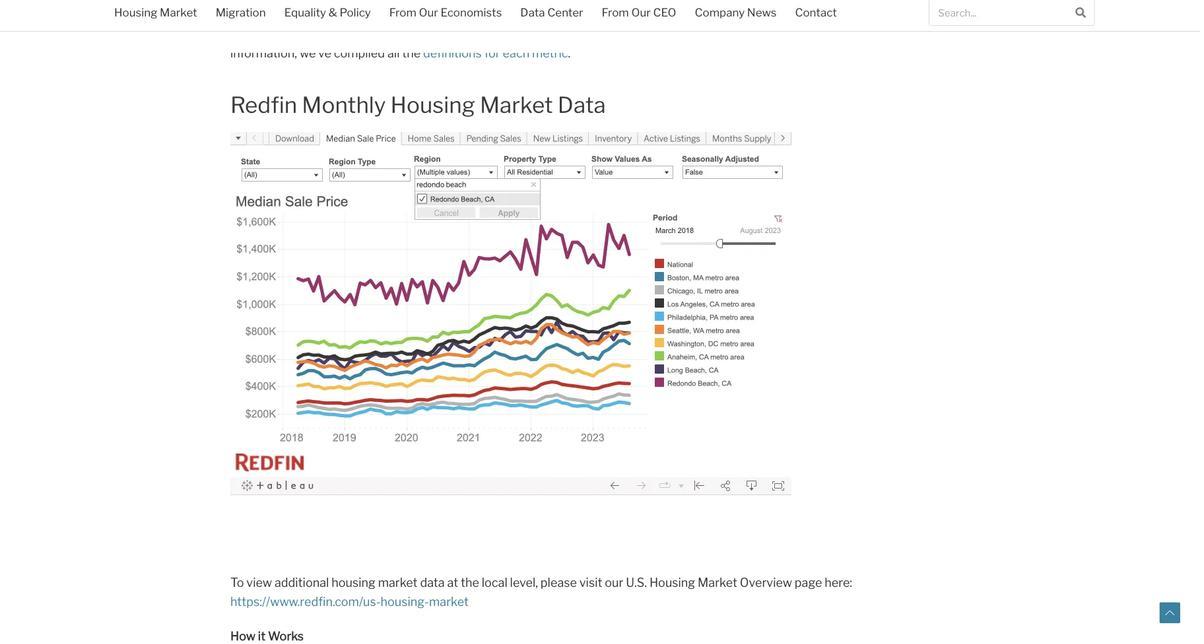 Task type: locate. For each thing, give the bounding box(es) containing it.
1 all from the top
[[230, 0, 245, 3]]

please
[[367, 27, 404, 41], [541, 575, 577, 590]]

to view additional housing market data at the local level, please visit our u.s. housing market overview page here: https://www.redfin.com/us-housing-market
[[230, 575, 853, 609]]

our down either at left
[[419, 6, 438, 19]]

from our economists link
[[380, 0, 511, 28]]

local up the ceo
[[653, 0, 679, 3]]

2 vertical spatial housing
[[650, 575, 696, 590]]

market down each
[[480, 92, 553, 118]]

mail
[[418, 27, 441, 41]]

for
[[485, 46, 500, 60]]

0 horizontal spatial here
[[274, 0, 300, 3]]

1 vertical spatial .
[[568, 46, 571, 60]]

1,
[[497, 0, 505, 3]]

1 vertical spatial local
[[482, 575, 508, 590]]

either
[[416, 0, 449, 3]]

data center
[[521, 6, 584, 19]]

contact
[[795, 6, 837, 19]]

1 horizontal spatial and
[[886, 0, 906, 3]]

None search field
[[929, 0, 1095, 26]]

2 all from the top
[[230, 8, 245, 22]]

redfin
[[230, 92, 297, 118]]

market
[[378, 575, 418, 590], [429, 594, 469, 609]]

metric down this
[[265, 27, 301, 41]]

. down viewed
[[568, 46, 571, 60]]

can
[[709, 27, 729, 41]]

.
[[898, 27, 901, 41], [568, 46, 571, 60]]

to
[[366, 8, 378, 22]]

local inside all data here is computed daily as either a rolling 1, 4 or 12-week window. the local data is grouped by metropolitan area and by county. all of this data is subject to revisions weekly and should be viewed with caution. if there are any concerns about the data or questions about metric definitions, please e-mail econdata@redfin.com or press@redfin.com. you can download the full dataset
[[653, 0, 679, 3]]

center
[[548, 6, 584, 19]]

metric inside all data here is computed daily as either a rolling 1, 4 or 12-week window. the local data is grouped by metropolitan area and by county. all of this data is subject to revisions weekly and should be viewed with caution. if there are any concerns about the data or questions about metric definitions, please e-mail econdata@redfin.com or press@redfin.com. you can download the full dataset
[[265, 27, 301, 41]]

market left migration
[[160, 6, 197, 19]]

the right the at
[[461, 575, 479, 590]]

we've
[[300, 46, 332, 60]]

please inside to view additional housing market data at the local level, please visit our u.s. housing market overview page here: https://www.redfin.com/us-housing-market
[[541, 575, 577, 590]]

level,
[[510, 575, 538, 590]]

from down 'as'
[[389, 6, 417, 19]]

please up all
[[367, 27, 404, 41]]

0 horizontal spatial market
[[160, 6, 197, 19]]

0 vertical spatial data
[[521, 6, 545, 19]]

compiled
[[334, 46, 385, 60]]

0 horizontal spatial about
[[230, 27, 263, 41]]

here inside all data here is computed daily as either a rolling 1, 4 or 12-week window. the local data is grouped by metropolitan area and by county. all of this data is subject to revisions weekly and should be viewed with caution. if there are any concerns about the data or questions about metric definitions, please e-mail econdata@redfin.com or press@redfin.com. you can download the full dataset
[[274, 0, 300, 3]]

market left overview at the bottom right of the page
[[698, 575, 738, 590]]

housing
[[114, 6, 157, 19], [391, 92, 475, 118], [650, 575, 696, 590]]

county.
[[925, 0, 964, 3]]

0 horizontal spatial local
[[482, 575, 508, 590]]

2 vertical spatial market
[[698, 575, 738, 590]]

all left of
[[230, 8, 245, 22]]

1 vertical spatial housing
[[391, 92, 475, 118]]

local
[[653, 0, 679, 3], [482, 575, 508, 590]]

metric right each
[[532, 46, 568, 60]]

data right this
[[284, 8, 309, 22]]

our
[[419, 6, 438, 19], [632, 6, 651, 19]]

each
[[503, 46, 530, 60]]

0 horizontal spatial by
[[769, 0, 782, 3]]

https://www.redfin.com/us-housing-market link
[[230, 594, 469, 609]]

for
[[903, 27, 921, 41]]

12-
[[532, 0, 550, 3]]

by
[[769, 0, 782, 3], [909, 0, 922, 3]]

from down window.
[[602, 6, 629, 19]]

or up the here link
[[890, 8, 902, 22]]

by up questions
[[909, 0, 922, 3]]

0 horizontal spatial from
[[389, 6, 417, 19]]

data up of
[[247, 0, 272, 3]]

u.s.
[[626, 575, 647, 590]]

housing market
[[114, 6, 197, 19]]

equality
[[284, 6, 326, 19]]

please left visit
[[541, 575, 577, 590]]

from for from our economists
[[389, 6, 417, 19]]

local left level,
[[482, 575, 508, 590]]

1 horizontal spatial here
[[873, 27, 898, 41]]

1 vertical spatial data
[[558, 92, 606, 118]]

market down the at
[[429, 594, 469, 609]]

1 horizontal spatial .
[[898, 27, 901, 41]]

0 vertical spatial about
[[807, 8, 839, 22]]

0 vertical spatial please
[[367, 27, 404, 41]]

1 vertical spatial or
[[890, 8, 902, 22]]

1 horizontal spatial local
[[653, 0, 679, 3]]

1 from from the left
[[389, 6, 417, 19]]

0 horizontal spatial market
[[378, 575, 418, 590]]

2 vertical spatial or
[[567, 27, 578, 41]]

is up company
[[708, 0, 717, 3]]

with
[[595, 8, 619, 22]]

from inside from our economists link
[[389, 6, 417, 19]]

from inside from our ceo link
[[602, 6, 629, 19]]

1 horizontal spatial by
[[909, 0, 922, 3]]

metric
[[265, 27, 301, 41], [532, 46, 568, 60]]

. left for
[[898, 27, 901, 41]]

2 horizontal spatial market
[[698, 575, 738, 590]]

area
[[859, 0, 883, 3]]

1 our from the left
[[419, 6, 438, 19]]

and right area
[[886, 0, 906, 3]]

. for more information, we've compiled all the
[[230, 27, 953, 60]]

2 our from the left
[[632, 6, 651, 19]]

1 horizontal spatial our
[[632, 6, 651, 19]]

the inside to view additional housing market data at the local level, please visit our u.s. housing market overview page here: https://www.redfin.com/us-housing-market
[[461, 575, 479, 590]]

1 horizontal spatial market
[[480, 92, 553, 118]]

2 from from the left
[[602, 6, 629, 19]]

0 horizontal spatial metric
[[265, 27, 301, 41]]

weekly
[[432, 8, 471, 22]]

company news
[[695, 6, 777, 19]]

from
[[389, 6, 417, 19], [602, 6, 629, 19]]

search image
[[1076, 7, 1087, 18]]

0 vertical spatial metric
[[265, 27, 301, 41]]

the
[[629, 0, 650, 3]]

0 horizontal spatial our
[[419, 6, 438, 19]]

revisions
[[380, 8, 430, 22]]

additional
[[275, 575, 329, 590]]

e-
[[406, 27, 418, 41]]

computed
[[314, 0, 370, 3]]

1 vertical spatial please
[[541, 575, 577, 590]]

1 horizontal spatial from
[[602, 6, 629, 19]]

all up migration
[[230, 0, 245, 3]]

0 vertical spatial market
[[160, 6, 197, 19]]

here
[[274, 0, 300, 3], [873, 27, 898, 41]]

our for economists
[[419, 6, 438, 19]]

the
[[842, 8, 860, 22], [788, 27, 806, 41], [402, 46, 421, 60], [461, 575, 479, 590]]

here up this
[[274, 0, 300, 3]]

about
[[807, 8, 839, 22], [230, 27, 263, 41]]

2 horizontal spatial housing
[[650, 575, 696, 590]]

. inside the . for more information, we've compiled all the
[[898, 27, 901, 41]]

our for ceo
[[632, 6, 651, 19]]

data down 12-
[[521, 6, 545, 19]]

1 horizontal spatial please
[[541, 575, 577, 590]]

or right 4 at top
[[518, 0, 530, 3]]

0 vertical spatial local
[[653, 0, 679, 3]]

data inside to view additional housing market data at the local level, please visit our u.s. housing market overview page here: https://www.redfin.com/us-housing-market
[[420, 575, 445, 590]]

and down "rolling"
[[474, 8, 495, 22]]

be
[[537, 8, 551, 22]]

full
[[809, 27, 826, 41]]

about down of
[[230, 27, 263, 41]]

0 vertical spatial here
[[274, 0, 300, 3]]

or down viewed
[[567, 27, 578, 41]]

migration link
[[207, 0, 275, 28]]

ceo
[[653, 6, 677, 19]]

data
[[521, 6, 545, 19], [558, 92, 606, 118]]

0 vertical spatial .
[[898, 27, 901, 41]]

1 vertical spatial and
[[474, 8, 495, 22]]

1 horizontal spatial data
[[558, 92, 606, 118]]

market
[[160, 6, 197, 19], [480, 92, 553, 118], [698, 575, 738, 590]]

1 horizontal spatial market
[[429, 594, 469, 609]]

data left the at
[[420, 575, 445, 590]]

by up concerns
[[769, 0, 782, 3]]

0 vertical spatial all
[[230, 0, 245, 3]]

the right all
[[402, 46, 421, 60]]

here left for
[[873, 27, 898, 41]]

data down the . for more information, we've compiled all the in the top of the page
[[558, 92, 606, 118]]

1 vertical spatial all
[[230, 8, 245, 22]]

and
[[886, 0, 906, 3], [474, 8, 495, 22]]

from our ceo
[[602, 6, 677, 19]]

is
[[302, 0, 311, 3], [708, 0, 717, 3], [312, 8, 320, 22]]

0 vertical spatial housing
[[114, 6, 157, 19]]

data
[[247, 0, 272, 3], [681, 0, 706, 3], [284, 8, 309, 22], [863, 8, 887, 22], [420, 575, 445, 590]]

our down the "the"
[[632, 6, 651, 19]]

about down metropolitan at the right top of page
[[807, 8, 839, 22]]

market up the housing-
[[378, 575, 418, 590]]

1 horizontal spatial metric
[[532, 46, 568, 60]]

0 vertical spatial or
[[518, 0, 530, 3]]

0 horizontal spatial please
[[367, 27, 404, 41]]

viewed
[[553, 8, 593, 22]]



Task type: vqa. For each thing, say whether or not it's contained in the screenshot.
Redfin
yes



Task type: describe. For each thing, give the bounding box(es) containing it.
from for from our ceo
[[602, 6, 629, 19]]

of
[[247, 8, 259, 22]]

please inside all data here is computed daily as either a rolling 1, 4 or 12-week window. the local data is grouped by metropolitan area and by county. all of this data is subject to revisions weekly and should be viewed with caution. if there are any concerns about the data or questions about metric definitions, please e-mail econdata@redfin.com or press@redfin.com. you can download the full dataset
[[367, 27, 404, 41]]

press@redfin.com.
[[581, 27, 683, 41]]

questions
[[904, 8, 959, 22]]

redfin monthly housing market data
[[230, 92, 606, 118]]

if
[[668, 8, 676, 22]]

view
[[247, 575, 272, 590]]

2 horizontal spatial or
[[890, 8, 902, 22]]

week
[[550, 0, 579, 3]]

data down area
[[863, 8, 887, 22]]

1 vertical spatial market
[[480, 92, 553, 118]]

data center link
[[511, 0, 593, 28]]

0 horizontal spatial housing
[[114, 6, 157, 19]]

caution.
[[621, 8, 665, 22]]

all data here is computed daily as either a rolling 1, 4 or 12-week window. the local data is grouped by metropolitan area and by county. all of this data is subject to revisions weekly and should be viewed with caution. if there are any concerns about the data or questions about metric definitions, please e-mail econdata@redfin.com or press@redfin.com. you can download the full dataset
[[230, 0, 964, 41]]

2 by from the left
[[909, 0, 922, 3]]

economists
[[441, 6, 502, 19]]

Search... search field
[[930, 0, 1068, 25]]

company news link
[[686, 0, 786, 28]]

definitions for each metric link
[[423, 46, 568, 60]]

1 horizontal spatial housing
[[391, 92, 475, 118]]

housing-
[[381, 594, 429, 609]]

0 horizontal spatial or
[[518, 0, 530, 3]]

0 vertical spatial market
[[378, 575, 418, 590]]

more
[[924, 27, 953, 41]]

information,
[[230, 46, 297, 60]]

visit
[[580, 575, 603, 590]]

housing
[[332, 575, 376, 590]]

housing inside to view additional housing market data at the local level, please visit our u.s. housing market overview page here: https://www.redfin.com/us-housing-market
[[650, 575, 696, 590]]

subject
[[323, 8, 364, 22]]

our
[[605, 575, 624, 590]]

market inside to view additional housing market data at the local level, please visit our u.s. housing market overview page here: https://www.redfin.com/us-housing-market
[[698, 575, 738, 590]]

1 vertical spatial market
[[429, 594, 469, 609]]

0 vertical spatial and
[[886, 0, 906, 3]]

definitions
[[423, 46, 482, 60]]

download
[[731, 27, 785, 41]]

4
[[508, 0, 516, 3]]

1 horizontal spatial or
[[567, 27, 578, 41]]

grouped
[[720, 0, 766, 3]]

to
[[230, 575, 244, 590]]

metropolitan
[[785, 0, 856, 3]]

rolling
[[461, 0, 495, 3]]

monthly
[[302, 92, 386, 118]]

at
[[447, 575, 458, 590]]

should
[[497, 8, 534, 22]]

1 vertical spatial here
[[873, 27, 898, 41]]

1 vertical spatial about
[[230, 27, 263, 41]]

contact link
[[786, 0, 847, 28]]

window.
[[582, 0, 626, 3]]

any
[[731, 8, 751, 22]]

&
[[329, 6, 337, 19]]

the left full
[[788, 27, 806, 41]]

news
[[748, 6, 777, 19]]

company
[[695, 6, 745, 19]]

concerns
[[753, 8, 804, 22]]

are
[[711, 8, 728, 22]]

here:
[[825, 575, 853, 590]]

migration
[[216, 6, 266, 19]]

0 horizontal spatial .
[[568, 46, 571, 60]]

you
[[686, 27, 706, 41]]

as
[[401, 0, 414, 3]]

from our economists
[[389, 6, 502, 19]]

a
[[452, 0, 458, 3]]

equality & policy
[[284, 6, 371, 19]]

the inside the . for more information, we've compiled all the
[[402, 46, 421, 60]]

1 by from the left
[[769, 0, 782, 3]]

policy
[[340, 6, 371, 19]]

dataset
[[829, 27, 871, 41]]

https://www.redfin.com/us-
[[230, 594, 381, 609]]

overview
[[740, 575, 793, 590]]

from our ceo link
[[593, 0, 686, 28]]

0 horizontal spatial data
[[521, 6, 545, 19]]

there
[[678, 8, 708, 22]]

the up dataset
[[842, 8, 860, 22]]

definitions for each metric .
[[423, 46, 571, 60]]

here link
[[873, 27, 898, 41]]

is left &
[[312, 8, 320, 22]]

1 horizontal spatial about
[[807, 8, 839, 22]]

local inside to view additional housing market data at the local level, please visit our u.s. housing market overview page here: https://www.redfin.com/us-housing-market
[[482, 575, 508, 590]]

definitions,
[[304, 27, 365, 41]]

this
[[261, 8, 282, 22]]

econdata@redfin.com
[[443, 27, 564, 41]]

1 vertical spatial metric
[[532, 46, 568, 60]]

equality & policy link
[[275, 0, 380, 28]]

0 horizontal spatial and
[[474, 8, 495, 22]]

daily
[[373, 0, 399, 3]]

page
[[795, 575, 823, 590]]

data up there
[[681, 0, 706, 3]]

is up equality
[[302, 0, 311, 3]]

housing market link
[[105, 0, 207, 28]]

all
[[388, 46, 400, 60]]



